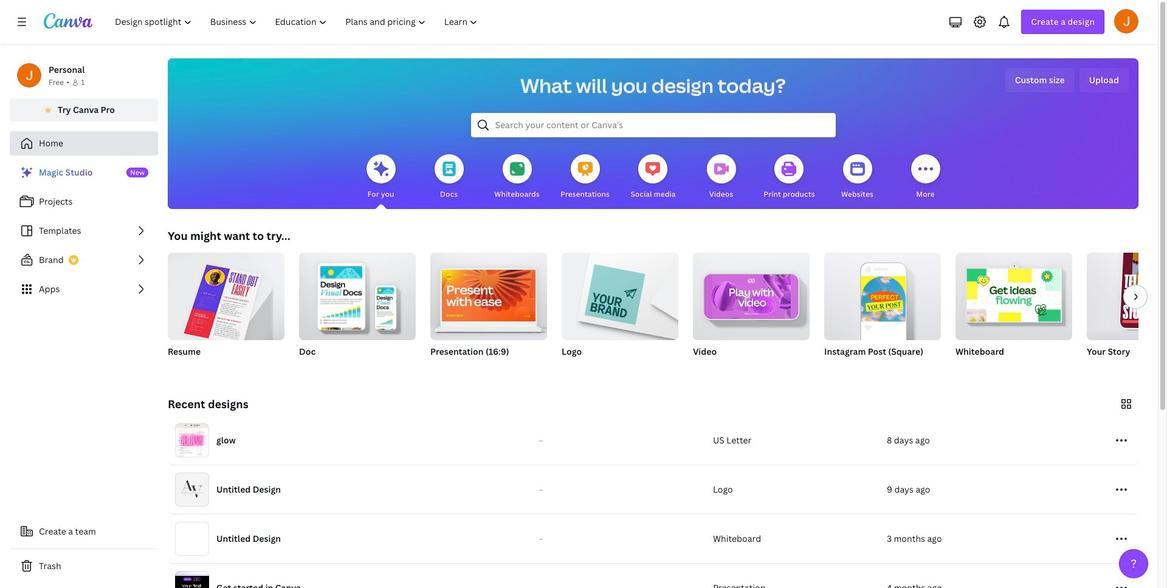 Task type: describe. For each thing, give the bounding box(es) containing it.
top level navigation element
[[107, 10, 489, 34]]



Task type: locate. For each thing, give the bounding box(es) containing it.
list
[[10, 161, 158, 302]]

Search search field
[[495, 114, 811, 137]]

group
[[1087, 246, 1167, 373], [168, 248, 285, 373], [168, 248, 285, 346], [299, 248, 416, 373], [299, 248, 416, 341], [430, 248, 547, 373], [430, 248, 547, 341], [562, 248, 679, 373], [562, 248, 679, 341], [693, 248, 810, 373], [693, 248, 810, 341], [824, 253, 941, 373], [956, 253, 1073, 373]]

jeremy miller image
[[1115, 9, 1139, 33]]

None search field
[[471, 113, 836, 137]]



Task type: vqa. For each thing, say whether or not it's contained in the screenshot.
Community
no



